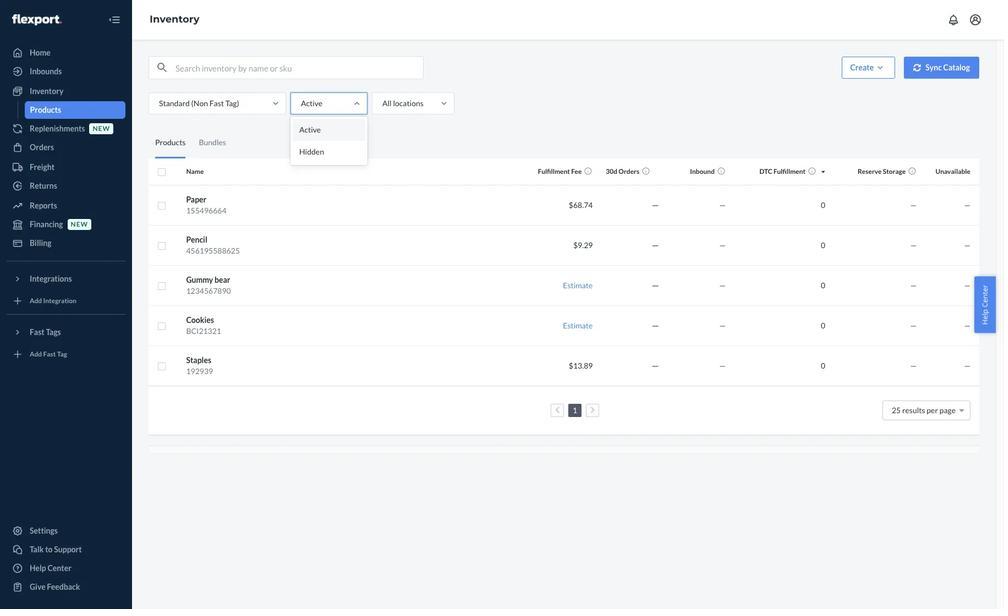 Task type: vqa. For each thing, say whether or not it's contained in the screenshot.
0
yes



Task type: locate. For each thing, give the bounding box(es) containing it.
gummy bear 1234567890
[[186, 275, 231, 295]]

1 vertical spatial products
[[155, 137, 186, 147]]

0 vertical spatial center
[[981, 285, 990, 307]]

sync alt image
[[914, 64, 922, 71]]

—
[[720, 200, 726, 209], [911, 200, 917, 209], [965, 200, 971, 209], [720, 240, 726, 250], [911, 240, 917, 250], [965, 240, 971, 250], [720, 280, 726, 290], [911, 280, 917, 290], [965, 280, 971, 290], [720, 321, 726, 330], [911, 321, 917, 330], [965, 321, 971, 330], [720, 361, 726, 370], [911, 361, 917, 370], [965, 361, 971, 370]]

0 horizontal spatial new
[[71, 220, 88, 229]]

2 vertical spatial fast
[[43, 350, 56, 359]]

30d
[[606, 167, 618, 176]]

products down standard
[[155, 137, 186, 147]]

create
[[851, 63, 874, 72]]

orders right 30d
[[619, 167, 640, 176]]

1 horizontal spatial orders
[[619, 167, 640, 176]]

cookies
[[186, 315, 214, 324]]

add inside 'link'
[[30, 350, 42, 359]]

fulfillment right dtc at the top of the page
[[774, 167, 806, 176]]

fulfillment left fee
[[538, 167, 570, 176]]

chevron left image
[[555, 406, 560, 414]]

3 ― from the top
[[652, 280, 660, 290]]

cookies bci21321
[[186, 315, 221, 335]]

products link
[[24, 101, 126, 119]]

settings link
[[7, 522, 126, 540]]

talk to support
[[30, 545, 82, 554]]

0 vertical spatial inventory
[[150, 13, 200, 25]]

$9.29
[[574, 240, 593, 250]]

0 vertical spatial inventory link
[[150, 13, 200, 25]]

square image for cookies
[[157, 322, 166, 331]]

help inside help center button
[[981, 309, 990, 325]]

0 vertical spatial new
[[93, 125, 110, 133]]

2 vertical spatial square image
[[157, 282, 166, 291]]

1 horizontal spatial help
[[981, 309, 990, 325]]

1 horizontal spatial help center
[[981, 285, 990, 325]]

2 vertical spatial square image
[[157, 362, 166, 371]]

0 horizontal spatial fulfillment
[[538, 167, 570, 176]]

orders inside orders 'link'
[[30, 143, 54, 152]]

settings
[[30, 526, 58, 536]]

new down products link
[[93, 125, 110, 133]]

0 vertical spatial help
[[981, 309, 990, 325]]

1 horizontal spatial inventory link
[[150, 13, 200, 25]]

fast left the tags
[[30, 328, 44, 337]]

2 estimate link from the top
[[563, 321, 593, 330]]

fast left tag)
[[210, 99, 224, 108]]

0 vertical spatial products
[[30, 105, 61, 114]]

dtc
[[760, 167, 773, 176]]

1 vertical spatial fast
[[30, 328, 44, 337]]

sync
[[926, 63, 942, 72]]

1 estimate link from the top
[[563, 280, 593, 290]]

1 vertical spatial new
[[71, 220, 88, 229]]

25 results per page
[[892, 405, 956, 415]]

2 square image from the top
[[157, 322, 166, 331]]

1 fulfillment from the left
[[538, 167, 570, 176]]

add for add fast tag
[[30, 350, 42, 359]]

inventory inside inventory link
[[30, 86, 63, 96]]

help center link
[[7, 560, 126, 577]]

square image left name
[[157, 168, 166, 177]]

estimate link down the $9.29 at the right
[[563, 280, 593, 290]]

0 vertical spatial help center
[[981, 285, 990, 325]]

returns
[[30, 181, 57, 190]]

25 results per page option
[[892, 405, 956, 415]]

0 vertical spatial square image
[[157, 168, 166, 177]]

0 vertical spatial estimate
[[563, 280, 593, 290]]

home link
[[7, 44, 126, 62]]

estimate link up the $13.89
[[563, 321, 593, 330]]

2 square image from the top
[[157, 242, 166, 250]]

freight link
[[7, 159, 126, 176]]

talk
[[30, 545, 44, 554]]

30d orders
[[606, 167, 640, 176]]

fast left the 'tag'
[[43, 350, 56, 359]]

square image left pencil
[[157, 242, 166, 250]]

add integration link
[[7, 292, 126, 310]]

orders
[[30, 143, 54, 152], [619, 167, 640, 176]]

storage
[[883, 167, 906, 176]]

―
[[652, 200, 660, 209], [652, 240, 660, 250], [652, 280, 660, 290], [652, 321, 660, 330], [652, 361, 660, 370]]

0 vertical spatial estimate link
[[563, 280, 593, 290]]

0 horizontal spatial inventory link
[[7, 83, 126, 100]]

0 horizontal spatial inventory
[[30, 86, 63, 96]]

new down reports link
[[71, 220, 88, 229]]

add integration
[[30, 297, 76, 305]]

square image for 155496664
[[157, 201, 166, 210]]

1 estimate from the top
[[563, 280, 593, 290]]

estimate down the $9.29 at the right
[[563, 280, 593, 290]]

square image left 'paper'
[[157, 201, 166, 210]]

square image left staples on the left of the page
[[157, 362, 166, 371]]

square image left cookies
[[157, 322, 166, 331]]

chevron right image
[[590, 406, 595, 414]]

1 link
[[571, 405, 580, 415]]

new
[[93, 125, 110, 133], [71, 220, 88, 229]]

― for $13.89
[[652, 361, 660, 370]]

1 vertical spatial estimate
[[563, 321, 593, 330]]

add
[[30, 297, 42, 305], [30, 350, 42, 359]]

0
[[821, 200, 826, 209], [821, 240, 826, 250], [821, 280, 826, 290], [821, 321, 826, 330], [821, 361, 826, 370]]

square image
[[157, 168, 166, 177], [157, 322, 166, 331], [157, 362, 166, 371]]

estimate up the $13.89
[[563, 321, 593, 330]]

active up hidden
[[299, 125, 321, 134]]

0 vertical spatial square image
[[157, 201, 166, 210]]

help inside help center link
[[30, 564, 46, 573]]

2 add from the top
[[30, 350, 42, 359]]

products up replenishments
[[30, 105, 61, 114]]

3 square image from the top
[[157, 282, 166, 291]]

1 vertical spatial orders
[[619, 167, 640, 176]]

1 horizontal spatial inventory
[[150, 13, 200, 25]]

1 vertical spatial square image
[[157, 242, 166, 250]]

1 horizontal spatial new
[[93, 125, 110, 133]]

to
[[45, 545, 53, 554]]

1 ― from the top
[[652, 200, 660, 209]]

orders link
[[7, 139, 126, 156]]

page
[[940, 405, 956, 415]]

hidden
[[299, 147, 324, 156]]

1 vertical spatial help
[[30, 564, 46, 573]]

1234567890
[[186, 286, 231, 295]]

close navigation image
[[108, 13, 121, 26]]

2 estimate from the top
[[563, 321, 593, 330]]

Search inventory by name or sku text field
[[176, 57, 423, 79]]

2 0 from the top
[[821, 240, 826, 250]]

1 horizontal spatial center
[[981, 285, 990, 307]]

square image for 1234567890
[[157, 282, 166, 291]]

add down the fast tags
[[30, 350, 42, 359]]

1 vertical spatial center
[[48, 564, 72, 573]]

0 vertical spatial orders
[[30, 143, 54, 152]]

inventory
[[150, 13, 200, 25], [30, 86, 63, 96]]

help
[[981, 309, 990, 325], [30, 564, 46, 573]]

0 horizontal spatial help center
[[30, 564, 72, 573]]

pencil 456195588625
[[186, 235, 240, 255]]

fast tags
[[30, 328, 61, 337]]

home
[[30, 48, 51, 57]]

1 vertical spatial inventory
[[30, 86, 63, 96]]

0 for $68.74
[[821, 200, 826, 209]]

1 vertical spatial add
[[30, 350, 42, 359]]

5 ― from the top
[[652, 361, 660, 370]]

fulfillment
[[538, 167, 570, 176], [774, 167, 806, 176]]

0 horizontal spatial orders
[[30, 143, 54, 152]]

active down search inventory by name or sku text field
[[301, 99, 323, 108]]

tag)
[[226, 99, 239, 108]]

estimate
[[563, 280, 593, 290], [563, 321, 593, 330]]

1 horizontal spatial fulfillment
[[774, 167, 806, 176]]

0 horizontal spatial help
[[30, 564, 46, 573]]

active
[[301, 99, 323, 108], [299, 125, 321, 134]]

0 for $9.29
[[821, 240, 826, 250]]

1 add from the top
[[30, 297, 42, 305]]

center
[[981, 285, 990, 307], [48, 564, 72, 573]]

1 square image from the top
[[157, 201, 166, 210]]

orders up 'freight'
[[30, 143, 54, 152]]

1 vertical spatial square image
[[157, 322, 166, 331]]

square image for 456195588625
[[157, 242, 166, 250]]

add fast tag
[[30, 350, 67, 359]]

1 0 from the top
[[821, 200, 826, 209]]

1 vertical spatial estimate link
[[563, 321, 593, 330]]

name
[[186, 167, 204, 176]]

0 vertical spatial fast
[[210, 99, 224, 108]]

square image
[[157, 201, 166, 210], [157, 242, 166, 250], [157, 282, 166, 291]]

square image left the gummy
[[157, 282, 166, 291]]

billing
[[30, 238, 51, 248]]

open notifications image
[[947, 13, 961, 26]]

reports link
[[7, 197, 126, 215]]

2 fulfillment from the left
[[774, 167, 806, 176]]

5 0 from the top
[[821, 361, 826, 370]]

estimate link for bci21321
[[563, 321, 593, 330]]

staples 192939
[[186, 355, 213, 376]]

add fast tag link
[[7, 346, 126, 363]]

0 vertical spatial add
[[30, 297, 42, 305]]

0 horizontal spatial products
[[30, 105, 61, 114]]

3 square image from the top
[[157, 362, 166, 371]]

add left integration
[[30, 297, 42, 305]]

estimate link
[[563, 280, 593, 290], [563, 321, 593, 330]]

flexport logo image
[[12, 14, 62, 25]]

bear
[[215, 275, 230, 284]]

2 ― from the top
[[652, 240, 660, 250]]

products
[[30, 105, 61, 114], [155, 137, 186, 147]]



Task type: describe. For each thing, give the bounding box(es) containing it.
all locations
[[383, 99, 424, 108]]

inbound
[[690, 167, 715, 176]]

0 horizontal spatial center
[[48, 564, 72, 573]]

1
[[573, 405, 577, 415]]

155496664
[[186, 206, 227, 215]]

integrations button
[[7, 270, 126, 288]]

inbounds link
[[7, 63, 126, 80]]

1 vertical spatial active
[[299, 125, 321, 134]]

bci21321
[[186, 326, 221, 335]]

give
[[30, 582, 45, 592]]

estimate for bci21321
[[563, 321, 593, 330]]

reserve storage
[[858, 167, 906, 176]]

0 vertical spatial active
[[301, 99, 323, 108]]

square image for staples
[[157, 362, 166, 371]]

1 vertical spatial help center
[[30, 564, 72, 573]]

3 0 from the top
[[821, 280, 826, 290]]

replenishments
[[30, 124, 85, 133]]

center inside button
[[981, 285, 990, 307]]

sync catalog button
[[905, 57, 980, 79]]

help center button
[[975, 276, 996, 333]]

standard
[[159, 99, 190, 108]]

standard (non fast tag)
[[159, 99, 239, 108]]

456195588625
[[186, 246, 240, 255]]

create button
[[842, 57, 896, 79]]

estimate for 1234567890
[[563, 280, 593, 290]]

estimate link for 1234567890
[[563, 280, 593, 290]]

25
[[892, 405, 901, 415]]

per
[[927, 405, 939, 415]]

feedback
[[47, 582, 80, 592]]

financing
[[30, 220, 63, 229]]

fast tags button
[[7, 324, 126, 341]]

catalog
[[944, 63, 970, 72]]

reports
[[30, 201, 57, 210]]

returns link
[[7, 177, 126, 195]]

locations
[[393, 99, 424, 108]]

bundles
[[199, 137, 226, 147]]

192939
[[186, 366, 213, 376]]

add for add integration
[[30, 297, 42, 305]]

tag
[[57, 350, 67, 359]]

staples
[[186, 355, 211, 365]]

integrations
[[30, 274, 72, 283]]

(non
[[191, 99, 208, 108]]

4 ― from the top
[[652, 321, 660, 330]]

fee
[[571, 167, 582, 176]]

$68.74
[[569, 200, 593, 209]]

― for $68.74
[[652, 200, 660, 209]]

dtc fulfillment
[[760, 167, 806, 176]]

fulfillment fee
[[538, 167, 582, 176]]

1 square image from the top
[[157, 168, 166, 177]]

4 0 from the top
[[821, 321, 826, 330]]

reserve
[[858, 167, 882, 176]]

1 vertical spatial inventory link
[[7, 83, 126, 100]]

integration
[[43, 297, 76, 305]]

paper
[[186, 195, 207, 204]]

fast inside 'link'
[[43, 350, 56, 359]]

talk to support button
[[7, 541, 126, 559]]

paper 155496664
[[186, 195, 227, 215]]

unavailable
[[936, 167, 971, 176]]

― for $9.29
[[652, 240, 660, 250]]

sync catalog
[[926, 63, 970, 72]]

0 for $13.89
[[821, 361, 826, 370]]

give feedback button
[[7, 579, 126, 596]]

support
[[54, 545, 82, 554]]

freight
[[30, 162, 55, 172]]

fast inside dropdown button
[[30, 328, 44, 337]]

help center inside button
[[981, 285, 990, 325]]

billing link
[[7, 234, 126, 252]]

$13.89
[[569, 361, 593, 370]]

new for replenishments
[[93, 125, 110, 133]]

open account menu image
[[969, 13, 983, 26]]

gummy
[[186, 275, 213, 284]]

inbounds
[[30, 67, 62, 76]]

tags
[[46, 328, 61, 337]]

give feedback
[[30, 582, 80, 592]]

results
[[903, 405, 926, 415]]

pencil
[[186, 235, 207, 244]]

new for financing
[[71, 220, 88, 229]]

1 horizontal spatial products
[[155, 137, 186, 147]]

all
[[383, 99, 392, 108]]



